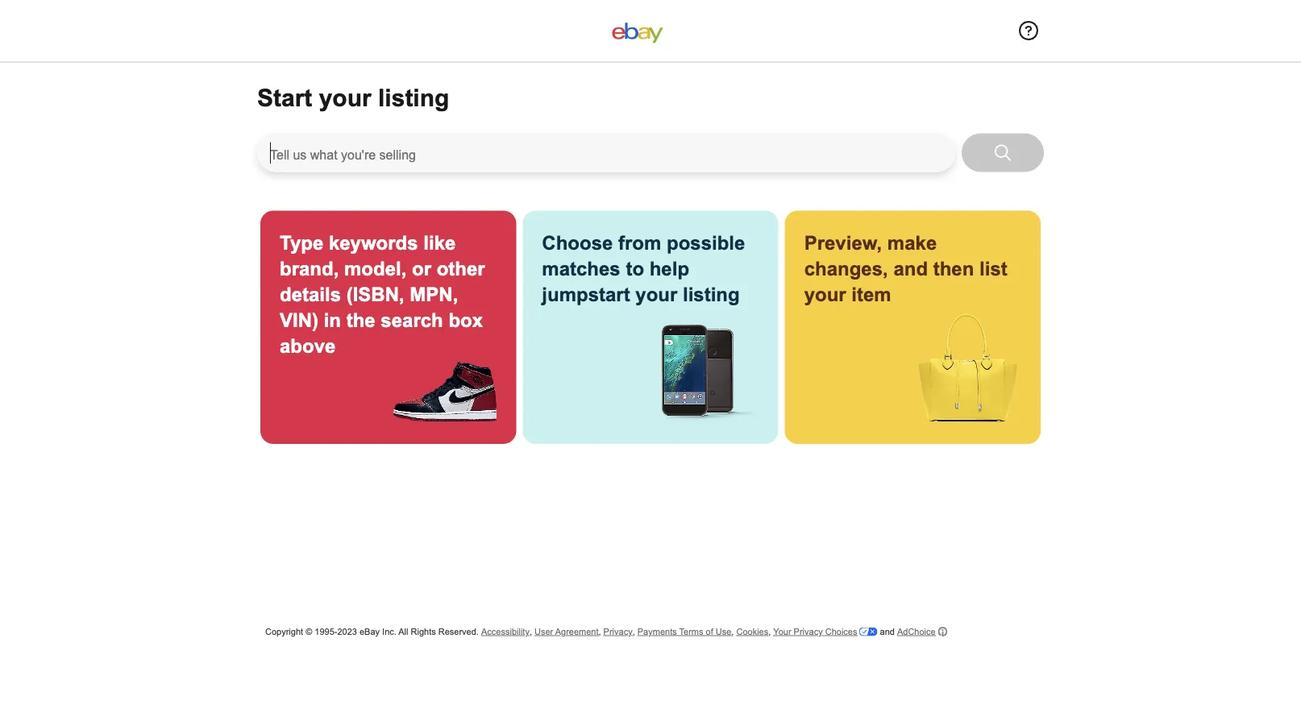 Task type: locate. For each thing, give the bounding box(es) containing it.
list
[[980, 258, 1008, 279]]

help
[[650, 258, 690, 279]]

choose from possible matches to help jumpstart your listing
[[542, 232, 746, 305]]

all
[[399, 627, 409, 637]]

1995-
[[315, 627, 338, 637]]

use
[[716, 627, 732, 637]]

1 horizontal spatial privacy
[[794, 627, 823, 637]]

your right start at the top of the page
[[319, 84, 372, 111]]

2 horizontal spatial your
[[805, 284, 847, 305]]

, left cookies
[[732, 627, 734, 637]]

2 privacy from the left
[[794, 627, 823, 637]]

image2 image
[[651, 310, 760, 422]]

payments terms of use link
[[638, 627, 732, 638]]

image3 image
[[914, 314, 1022, 422]]

the
[[347, 310, 376, 331]]

start your listing
[[257, 84, 450, 111]]

terms
[[680, 627, 704, 637]]

, left user at the left of page
[[530, 627, 532, 637]]

your privacy choices link
[[774, 627, 878, 638]]

preview,
[[805, 232, 883, 254]]

ebay
[[360, 627, 380, 637]]

4 , from the left
[[732, 627, 734, 637]]

type
[[280, 232, 324, 254]]

5 , from the left
[[769, 627, 771, 637]]

from
[[619, 232, 662, 254]]

your down changes,
[[805, 284, 847, 305]]

privacy right your
[[794, 627, 823, 637]]

your down help
[[636, 284, 678, 305]]

and inside preview, make changes, and then list your item
[[894, 258, 928, 279]]

and left adchoice
[[880, 627, 895, 637]]

possible
[[667, 232, 746, 254]]

,
[[530, 627, 532, 637], [599, 627, 601, 637], [633, 627, 635, 637], [732, 627, 734, 637], [769, 627, 771, 637]]

1 horizontal spatial listing
[[683, 284, 740, 305]]

your
[[319, 84, 372, 111], [636, 284, 678, 305], [805, 284, 847, 305]]

brand,
[[280, 258, 339, 279]]

0 vertical spatial and
[[894, 258, 928, 279]]

0 horizontal spatial your
[[319, 84, 372, 111]]

(isbn,
[[347, 284, 405, 305]]

and
[[894, 258, 928, 279], [880, 627, 895, 637]]

1 horizontal spatial your
[[636, 284, 678, 305]]

or
[[412, 258, 432, 279]]

keywords
[[329, 232, 418, 254]]

box
[[449, 310, 483, 331]]

rights
[[411, 627, 436, 637]]

reserved.
[[439, 627, 479, 637]]

and down 'make'
[[894, 258, 928, 279]]

accessibility
[[482, 627, 530, 637]]

0 vertical spatial listing
[[378, 84, 450, 111]]

0 horizontal spatial privacy
[[604, 627, 633, 637]]

0 horizontal spatial listing
[[378, 84, 450, 111]]

start
[[257, 84, 312, 111]]

, left payments
[[633, 627, 635, 637]]

, left the privacy link
[[599, 627, 601, 637]]

1 vertical spatial listing
[[683, 284, 740, 305]]

copyright
[[265, 627, 303, 637]]

type keywords like brand, model, or other details (isbn, mpn, vin) in the search box above
[[280, 232, 485, 357]]

privacy
[[604, 627, 633, 637], [794, 627, 823, 637]]

privacy link
[[604, 627, 633, 638]]

above
[[280, 336, 336, 357]]

, left your
[[769, 627, 771, 637]]

agreement
[[555, 627, 599, 637]]

then
[[934, 258, 975, 279]]

privacy left payments
[[604, 627, 633, 637]]

listing
[[378, 84, 450, 111], [683, 284, 740, 305]]

2023
[[338, 627, 357, 637]]



Task type: vqa. For each thing, say whether or not it's contained in the screenshot.
shoes, for 👍
no



Task type: describe. For each thing, give the bounding box(es) containing it.
cookies link
[[737, 627, 769, 638]]

choose
[[542, 232, 613, 254]]

cookies
[[737, 627, 769, 637]]

copyright © 1995-2023 ebay inc. all rights reserved. accessibility , user agreement , privacy , payments terms of use , cookies , your privacy choices
[[265, 627, 858, 637]]

payments
[[638, 627, 677, 637]]

changes,
[[805, 258, 889, 279]]

matches
[[542, 258, 621, 279]]

3 , from the left
[[633, 627, 635, 637]]

like
[[424, 232, 456, 254]]

inc.
[[382, 627, 397, 637]]

mpn,
[[410, 284, 458, 305]]

adchoice
[[898, 627, 936, 637]]

choices
[[826, 627, 858, 637]]

details
[[280, 284, 341, 305]]

your inside choose from possible matches to help jumpstart your listing
[[636, 284, 678, 305]]

your inside preview, make changes, and then list your item
[[805, 284, 847, 305]]

image1 image
[[389, 359, 497, 422]]

©
[[306, 627, 312, 637]]

adchoice link
[[898, 626, 948, 638]]

1 , from the left
[[530, 627, 532, 637]]

and adchoice
[[878, 627, 936, 637]]

vin)
[[280, 310, 319, 331]]

1 privacy from the left
[[604, 627, 633, 637]]

Tell us what you're selling text field
[[257, 133, 956, 172]]

your
[[774, 627, 792, 637]]

to
[[626, 258, 645, 279]]

jumpstart
[[542, 284, 631, 305]]

in
[[324, 310, 341, 331]]

user agreement link
[[535, 627, 599, 638]]

preview, make changes, and then list your item
[[805, 232, 1008, 305]]

user
[[535, 627, 554, 637]]

listing inside choose from possible matches to help jumpstart your listing
[[683, 284, 740, 305]]

other
[[437, 258, 485, 279]]

of
[[706, 627, 714, 637]]

search
[[381, 310, 443, 331]]

1 vertical spatial and
[[880, 627, 895, 637]]

item
[[852, 284, 892, 305]]

accessibility link
[[482, 627, 530, 638]]

model,
[[344, 258, 407, 279]]

make
[[888, 232, 937, 254]]

2 , from the left
[[599, 627, 601, 637]]



